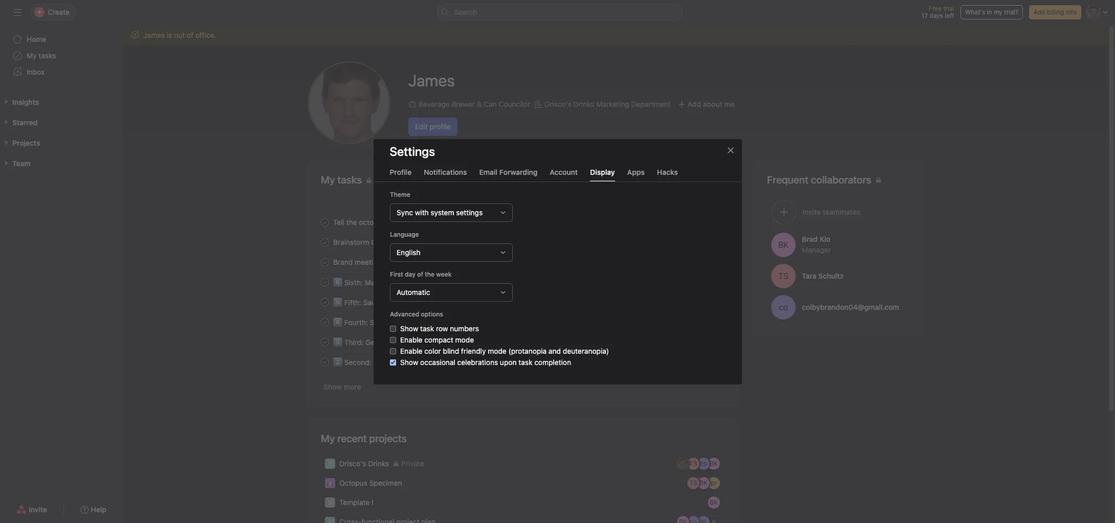 Task type: vqa. For each thing, say whether or not it's contained in the screenshot.
'Completed' icon for Completed option
no



Task type: describe. For each thing, give the bounding box(es) containing it.
info
[[1066, 8, 1077, 16]]

Show task row numbers checkbox
[[390, 326, 396, 332]]

add for add billing info
[[1034, 8, 1046, 16]]

what's in my trial? button
[[961, 5, 1023, 19]]

language
[[390, 231, 419, 238]]

can
[[484, 100, 497, 108]]

add for add about me
[[688, 100, 701, 108]]

global element
[[0, 25, 123, 87]]

1 horizontal spatial task
[[518, 358, 532, 367]]

councilor
[[499, 100, 530, 108]]

out
[[174, 31, 185, 39]]

layout
[[402, 358, 422, 367]]

invite button
[[10, 501, 54, 520]]

with inside dropdown button
[[415, 208, 429, 217]]

brand meeting with the marketing team
[[333, 258, 463, 267]]

completion
[[534, 358, 571, 367]]

completed checkbox for brand
[[319, 256, 331, 269]]

apps button
[[627, 168, 645, 181]]

drisco's for drisco's drinks marketing department
[[545, 100, 572, 108]]

bk up pr
[[710, 460, 718, 468]]

octopus specimen
[[339, 479, 402, 488]]

completed checkbox for tell
[[319, 216, 331, 229]]

that's
[[424, 358, 443, 367]]

drisco's drinks
[[339, 460, 389, 468]]

completed image for brainstorm
[[319, 236, 331, 249]]

the for with
[[399, 258, 410, 267]]

2 horizontal spatial of
[[417, 271, 423, 278]]

love
[[402, 218, 415, 227]]

trial
[[944, 5, 955, 12]]

get
[[366, 338, 377, 347]]

show more button
[[321, 378, 364, 397]]

show for show more
[[324, 383, 342, 392]]

1 horizontal spatial co
[[779, 303, 788, 312]]

my tasks
[[27, 51, 56, 60]]

beverage brewer & can councilor
[[419, 100, 530, 108]]

what's
[[965, 8, 986, 16]]

0 vertical spatial task
[[420, 324, 434, 333]]

incoming
[[418, 318, 448, 327]]

second:
[[344, 358, 371, 367]]

completed checkbox for 6️⃣
[[319, 276, 331, 288]]

enable for enable color blind friendly mode (protanopia and deuteranopia)
[[400, 347, 422, 356]]

3 list image from the top
[[327, 520, 333, 524]]

profile
[[430, 122, 451, 131]]

settings
[[456, 208, 483, 217]]

0 horizontal spatial marketing
[[412, 258, 445, 267]]

about
[[703, 100, 723, 108]]

2 vertical spatial of
[[410, 318, 416, 327]]

0 horizontal spatial work
[[385, 278, 401, 287]]

1 horizontal spatial work
[[450, 318, 466, 327]]

brad klo
[[802, 235, 831, 243]]

view all tasks
[[682, 176, 721, 184]]

enable for enable compact mode
[[400, 336, 422, 344]]

sync with system settings button
[[390, 203, 513, 222]]

6️⃣
[[333, 278, 342, 287]]

drinks for drisco's drinks marketing department
[[574, 100, 595, 108]]

0 vertical spatial you
[[388, 218, 400, 227]]

colbybrandon04@gmail.com
[[802, 303, 899, 312]]

manager
[[802, 245, 831, 254]]

brewer
[[452, 100, 475, 108]]

Show occasional celebrations upon task completion checkbox
[[390, 360, 396, 366]]

left
[[945, 12, 955, 19]]

show more
[[324, 383, 361, 392]]

frequent collaborators
[[767, 174, 872, 186]]

tell the octopus you love them
[[333, 218, 434, 227]]

my tasks link
[[6, 48, 117, 64]]

Enable compact mode checkbox
[[390, 337, 396, 343]]

all
[[697, 176, 704, 184]]

find
[[373, 358, 388, 367]]

the right tell
[[346, 218, 357, 227]]

completed image for 3️⃣
[[319, 336, 331, 348]]

1 list image from the top
[[327, 461, 333, 467]]

day
[[405, 271, 415, 278]]

home
[[27, 35, 46, 44]]

edit
[[415, 122, 428, 131]]

2️⃣ second: find the layout that's right for you
[[333, 358, 485, 367]]

3️⃣
[[333, 338, 342, 347]]

me
[[725, 100, 735, 108]]

completed checkbox for 4️⃣
[[319, 316, 331, 328]]

my for my recent projects
[[321, 433, 335, 445]]

collaborating
[[407, 298, 450, 307]]

flavors
[[421, 238, 443, 247]]

&
[[477, 100, 482, 108]]

profile
[[390, 168, 412, 176]]

search
[[454, 8, 477, 16]]

close image
[[727, 146, 735, 154]]

account button
[[550, 168, 578, 181]]

completed image
[[319, 296, 331, 308]]

completed checkbox for 2️⃣
[[319, 356, 331, 368]]

free trial 17 days left
[[922, 5, 955, 19]]

tasks inside 'button'
[[706, 176, 721, 184]]

settings
[[390, 144, 435, 158]]

1 vertical spatial in
[[452, 298, 458, 307]]

hide sidebar image
[[13, 8, 22, 16]]

1 horizontal spatial you
[[473, 358, 485, 367]]

enable color blind friendly mode (protanopia and deuteranopia)
[[400, 347, 609, 356]]

display
[[590, 168, 615, 176]]

2 list image from the top
[[327, 500, 333, 506]]

english
[[396, 248, 420, 257]]

week
[[436, 271, 451, 278]]

friendly
[[461, 347, 486, 356]]

notifications
[[424, 168, 467, 176]]

bk left 'brad klo manager' at the right top of the page
[[779, 240, 789, 250]]

4️⃣ fourth: stay on top of incoming work
[[333, 318, 466, 327]]

2 vertical spatial with
[[414, 338, 428, 347]]

advanced
[[390, 310, 419, 318]]

fifth:
[[344, 298, 361, 307]]

advanced options
[[390, 310, 443, 318]]

drisco's for drisco's drinks
[[339, 460, 366, 468]]

Enable color blind friendly mode (protanopia and deuteranopia) checkbox
[[390, 348, 396, 355]]

my for my tasks
[[27, 51, 37, 60]]

make
[[365, 278, 383, 287]]

organized
[[379, 338, 412, 347]]

apps
[[627, 168, 645, 176]]

invite
[[29, 506, 47, 514]]

2️⃣
[[333, 358, 342, 367]]

drinks for drisco's drinks
[[368, 460, 389, 468]]

office.
[[195, 31, 216, 39]]



Task type: locate. For each thing, give the bounding box(es) containing it.
0 vertical spatial mode
[[455, 336, 474, 344]]

completed checkbox left tell
[[319, 216, 331, 229]]

profile button
[[390, 168, 412, 181]]

0 vertical spatial co
[[779, 303, 788, 312]]

ja
[[335, 86, 363, 120], [680, 460, 687, 468]]

james
[[143, 31, 165, 39], [409, 70, 455, 90]]

mode
[[455, 336, 474, 344], [488, 347, 506, 356]]

3 completed checkbox from the top
[[319, 276, 331, 288]]

completed checkbox for 3️⃣
[[319, 336, 331, 348]]

1 vertical spatial completed checkbox
[[319, 336, 331, 348]]

1 vertical spatial task
[[518, 358, 532, 367]]

1 vertical spatial list image
[[327, 500, 333, 506]]

home link
[[6, 31, 117, 48]]

asana
[[460, 298, 480, 307]]

5 completed image from the top
[[319, 316, 331, 328]]

ts
[[779, 272, 789, 281], [690, 460, 698, 468], [690, 480, 698, 487]]

my recent projects
[[321, 433, 407, 445]]

completed image left brand
[[319, 256, 331, 269]]

completed image for 6️⃣
[[319, 276, 331, 288]]

0 horizontal spatial co
[[700, 460, 707, 468]]

enable compact mode
[[400, 336, 474, 344]]

0 horizontal spatial add
[[688, 100, 701, 108]]

Completed checkbox
[[319, 216, 331, 229], [319, 256, 331, 269], [319, 276, 331, 288], [319, 296, 331, 308], [319, 316, 331, 328]]

english button
[[390, 243, 513, 262]]

you left 'love'
[[388, 218, 400, 227]]

ja button
[[308, 62, 390, 144]]

row
[[436, 324, 448, 333]]

mode down the numbers
[[455, 336, 474, 344]]

1 enable from the top
[[400, 336, 422, 344]]

you right for
[[473, 358, 485, 367]]

4 completed checkbox from the top
[[319, 296, 331, 308]]

0 vertical spatial drisco's
[[545, 100, 572, 108]]

Completed checkbox
[[319, 236, 331, 249], [319, 336, 331, 348], [319, 356, 331, 368]]

1 vertical spatial add
[[688, 100, 701, 108]]

0 vertical spatial tasks
[[39, 51, 56, 60]]

1 horizontal spatial my
[[321, 433, 335, 445]]

template i
[[339, 499, 374, 507]]

1 vertical spatial my
[[321, 433, 335, 445]]

brainstorm california cola flavors
[[333, 238, 443, 247]]

1 vertical spatial co
[[700, 460, 707, 468]]

email
[[479, 168, 498, 176]]

search list box
[[437, 4, 683, 20]]

0 vertical spatial enable
[[400, 336, 422, 344]]

the for find
[[390, 358, 400, 367]]

1 completed checkbox from the top
[[319, 236, 331, 249]]

add left billing
[[1034, 8, 1046, 16]]

by
[[397, 298, 405, 307]]

2 completed checkbox from the top
[[319, 336, 331, 348]]

i
[[372, 499, 374, 507]]

drisco's up octopus
[[339, 460, 366, 468]]

17
[[922, 12, 928, 19]]

0 horizontal spatial you
[[388, 218, 400, 227]]

0 vertical spatial work
[[385, 278, 401, 287]]

0 horizontal spatial my
[[27, 51, 37, 60]]

them
[[417, 218, 434, 227]]

0 horizontal spatial drisco's
[[339, 460, 366, 468]]

octopus
[[359, 218, 386, 227]]

1 horizontal spatial mode
[[488, 347, 506, 356]]

ts for pr
[[690, 480, 698, 487]]

completed image for tell
[[319, 216, 331, 229]]

completed image
[[319, 216, 331, 229], [319, 236, 331, 249], [319, 256, 331, 269], [319, 276, 331, 288], [319, 316, 331, 328], [319, 336, 331, 348], [319, 356, 331, 368]]

stay
[[370, 318, 385, 327]]

completed image left 3️⃣
[[319, 336, 331, 348]]

work
[[385, 278, 401, 287], [450, 318, 466, 327]]

0 vertical spatial drinks
[[574, 100, 595, 108]]

rocket image
[[327, 481, 333, 487]]

manageable
[[402, 278, 443, 287]]

in inside 'button'
[[987, 8, 993, 16]]

task left row
[[420, 324, 434, 333]]

1 vertical spatial ja
[[680, 460, 687, 468]]

completed image for 4️⃣
[[319, 316, 331, 328]]

tasks down the home
[[39, 51, 56, 60]]

with up "them"
[[415, 208, 429, 217]]

completed image left the 2️⃣
[[319, 356, 331, 368]]

of right out
[[187, 31, 193, 39]]

my left recent projects
[[321, 433, 335, 445]]

what's in my trial?
[[965, 8, 1019, 16]]

ja inside button
[[335, 86, 363, 120]]

0 horizontal spatial james
[[143, 31, 165, 39]]

add inside "button"
[[688, 100, 701, 108]]

sixth:
[[344, 278, 363, 287]]

list image
[[327, 461, 333, 467], [327, 500, 333, 506], [327, 520, 333, 524]]

is
[[167, 31, 172, 39]]

account
[[550, 168, 578, 176]]

fourth:
[[344, 318, 368, 327]]

0 horizontal spatial drinks
[[368, 460, 389, 468]]

tara schultz
[[802, 272, 844, 280]]

the down enable color blind friendly mode (protanopia and deuteranopia) option
[[390, 358, 400, 367]]

private
[[402, 460, 424, 468]]

show task row numbers
[[400, 324, 479, 333]]

1 vertical spatial mode
[[488, 347, 506, 356]]

3️⃣ third: get organized with sections
[[333, 338, 458, 347]]

1 vertical spatial drinks
[[368, 460, 389, 468]]

completed checkbox for 5️⃣
[[319, 296, 331, 308]]

email forwarding
[[479, 168, 538, 176]]

my inside global element
[[27, 51, 37, 60]]

sync with system settings
[[396, 208, 483, 217]]

0 horizontal spatial mode
[[455, 336, 474, 344]]

marketing
[[597, 100, 630, 108], [412, 258, 445, 267]]

5️⃣ fifth: save time by collaborating in asana
[[333, 298, 480, 307]]

show right show occasional celebrations upon task completion option
[[400, 358, 418, 367]]

0 horizontal spatial in
[[452, 298, 458, 307]]

2 enable from the top
[[400, 347, 422, 356]]

bk left pr
[[700, 480, 708, 487]]

add about me
[[688, 100, 735, 108]]

tasks right all
[[706, 176, 721, 184]]

enable right enable compact mode checkbox
[[400, 336, 422, 344]]

2 vertical spatial show
[[324, 383, 342, 392]]

the up manageable
[[425, 271, 434, 278]]

with up layout
[[414, 338, 428, 347]]

completed checkbox left the 6️⃣
[[319, 276, 331, 288]]

my
[[994, 8, 1003, 16]]

james for james
[[409, 70, 455, 90]]

1 horizontal spatial drinks
[[574, 100, 595, 108]]

inbox
[[27, 68, 45, 76]]

completed image for 2️⃣
[[319, 356, 331, 368]]

view
[[682, 176, 696, 184]]

1 vertical spatial you
[[473, 358, 485, 367]]

of down advanced options at left
[[410, 318, 416, 327]]

0 horizontal spatial task
[[420, 324, 434, 333]]

drisco's right councilor
[[545, 100, 572, 108]]

0 vertical spatial james
[[143, 31, 165, 39]]

james is out of office.
[[143, 31, 216, 39]]

3 completed image from the top
[[319, 256, 331, 269]]

0 vertical spatial ts
[[779, 272, 789, 281]]

bk down pr
[[710, 499, 718, 507]]

sync
[[396, 208, 413, 217]]

in left my
[[987, 8, 993, 16]]

6 completed image from the top
[[319, 336, 331, 348]]

1 completed image from the top
[[319, 216, 331, 229]]

1 horizontal spatial add
[[1034, 8, 1046, 16]]

1 horizontal spatial in
[[987, 8, 993, 16]]

completed checkbox left 5️⃣
[[319, 296, 331, 308]]

brainstorm
[[333, 238, 369, 247]]

display button
[[590, 168, 615, 181]]

2 vertical spatial ts
[[690, 480, 698, 487]]

2 vertical spatial list image
[[327, 520, 333, 524]]

department
[[631, 100, 671, 108]]

0 horizontal spatial of
[[187, 31, 193, 39]]

2 completed image from the top
[[319, 236, 331, 249]]

marketing up first day of the week
[[412, 258, 445, 267]]

0 vertical spatial with
[[415, 208, 429, 217]]

drisco's
[[545, 100, 572, 108], [339, 460, 366, 468]]

mode up upon
[[488, 347, 506, 356]]

the down english at the left top
[[399, 258, 410, 267]]

completed image left the 6️⃣
[[319, 276, 331, 288]]

color
[[424, 347, 441, 356]]

3 completed checkbox from the top
[[319, 356, 331, 368]]

1 horizontal spatial marketing
[[597, 100, 630, 108]]

0 vertical spatial of
[[187, 31, 193, 39]]

show for show occasional celebrations upon task completion
[[400, 358, 418, 367]]

1 horizontal spatial drisco's
[[545, 100, 572, 108]]

more
[[344, 383, 361, 392]]

recent projects
[[337, 433, 407, 445]]

california
[[371, 238, 403, 247]]

trial?
[[1005, 8, 1019, 16]]

completed checkbox left the 2️⃣
[[319, 356, 331, 368]]

4 completed image from the top
[[319, 276, 331, 288]]

1 vertical spatial marketing
[[412, 258, 445, 267]]

1 vertical spatial enable
[[400, 347, 422, 356]]

0 horizontal spatial ja
[[335, 86, 363, 120]]

1 vertical spatial james
[[409, 70, 455, 90]]

completed image for brand
[[319, 256, 331, 269]]

7 completed image from the top
[[319, 356, 331, 368]]

completed image left tell
[[319, 216, 331, 229]]

0 horizontal spatial tasks
[[39, 51, 56, 60]]

on
[[387, 318, 395, 327]]

add
[[1034, 8, 1046, 16], [688, 100, 701, 108]]

work right row
[[450, 318, 466, 327]]

completed image left 'brainstorm'
[[319, 236, 331, 249]]

the
[[346, 218, 357, 227], [399, 258, 410, 267], [425, 271, 434, 278], [390, 358, 400, 367]]

0 vertical spatial marketing
[[597, 100, 630, 108]]

ts for bk
[[690, 460, 698, 468]]

show for show task row numbers
[[400, 324, 418, 333]]

add inside button
[[1034, 8, 1046, 16]]

completed checkbox for brainstorm
[[319, 236, 331, 249]]

tasks inside global element
[[39, 51, 56, 60]]

task down (protanopia
[[518, 358, 532, 367]]

with up first
[[384, 258, 397, 267]]

1 vertical spatial tasks
[[706, 176, 721, 184]]

1 horizontal spatial of
[[410, 318, 416, 327]]

completed checkbox left 4️⃣
[[319, 316, 331, 328]]

show left more
[[324, 383, 342, 392]]

the for of
[[425, 271, 434, 278]]

task
[[420, 324, 434, 333], [518, 358, 532, 367]]

add billing info button
[[1029, 5, 1082, 19]]

in left asana
[[452, 298, 458, 307]]

octopus
[[339, 479, 368, 488]]

work down first
[[385, 278, 401, 287]]

1 vertical spatial show
[[400, 358, 418, 367]]

of up manageable
[[417, 271, 423, 278]]

0 vertical spatial ja
[[335, 86, 363, 120]]

1 horizontal spatial ja
[[680, 460, 687, 468]]

0 vertical spatial completed checkbox
[[319, 236, 331, 249]]

search button
[[437, 4, 683, 20]]

1 completed checkbox from the top
[[319, 216, 331, 229]]

show inside button
[[324, 383, 342, 392]]

james up beverage
[[409, 70, 455, 90]]

1 vertical spatial drisco's
[[339, 460, 366, 468]]

my up inbox
[[27, 51, 37, 60]]

1 horizontal spatial tasks
[[706, 176, 721, 184]]

0 vertical spatial list image
[[327, 461, 333, 467]]

james for james is out of office.
[[143, 31, 165, 39]]

view all tasks button
[[677, 173, 725, 187]]

completed checkbox left 3️⃣
[[319, 336, 331, 348]]

show occasional celebrations upon task completion
[[400, 358, 571, 367]]

0 vertical spatial in
[[987, 8, 993, 16]]

1 vertical spatial with
[[384, 258, 397, 267]]

show down advanced
[[400, 324, 418, 333]]

0 vertical spatial add
[[1034, 8, 1046, 16]]

brand
[[333, 258, 353, 267]]

1 vertical spatial of
[[417, 271, 423, 278]]

add left 'about'
[[688, 100, 701, 108]]

deuteranopia)
[[563, 347, 609, 356]]

completed checkbox left brand
[[319, 256, 331, 269]]

0 vertical spatial my
[[27, 51, 37, 60]]

save
[[363, 298, 379, 307]]

free
[[929, 5, 942, 12]]

1 horizontal spatial james
[[409, 70, 455, 90]]

james left the is
[[143, 31, 165, 39]]

blind
[[443, 347, 459, 356]]

2 vertical spatial completed checkbox
[[319, 356, 331, 368]]

billing
[[1047, 8, 1065, 16]]

6️⃣ sixth: make work manageable
[[333, 278, 443, 287]]

pr
[[711, 480, 717, 487]]

0 vertical spatial show
[[400, 324, 418, 333]]

marketing left department
[[597, 100, 630, 108]]

5 completed checkbox from the top
[[319, 316, 331, 328]]

completed image left 4️⃣
[[319, 316, 331, 328]]

1 vertical spatial work
[[450, 318, 466, 327]]

2 completed checkbox from the top
[[319, 256, 331, 269]]

specimen
[[370, 479, 402, 488]]

completed checkbox left 'brainstorm'
[[319, 236, 331, 249]]

upon
[[500, 358, 517, 367]]

1 vertical spatial ts
[[690, 460, 698, 468]]

for
[[462, 358, 471, 367]]

enable up layout
[[400, 347, 422, 356]]

automatic button
[[390, 283, 513, 302]]

template
[[339, 499, 370, 507]]

third:
[[344, 338, 364, 347]]



